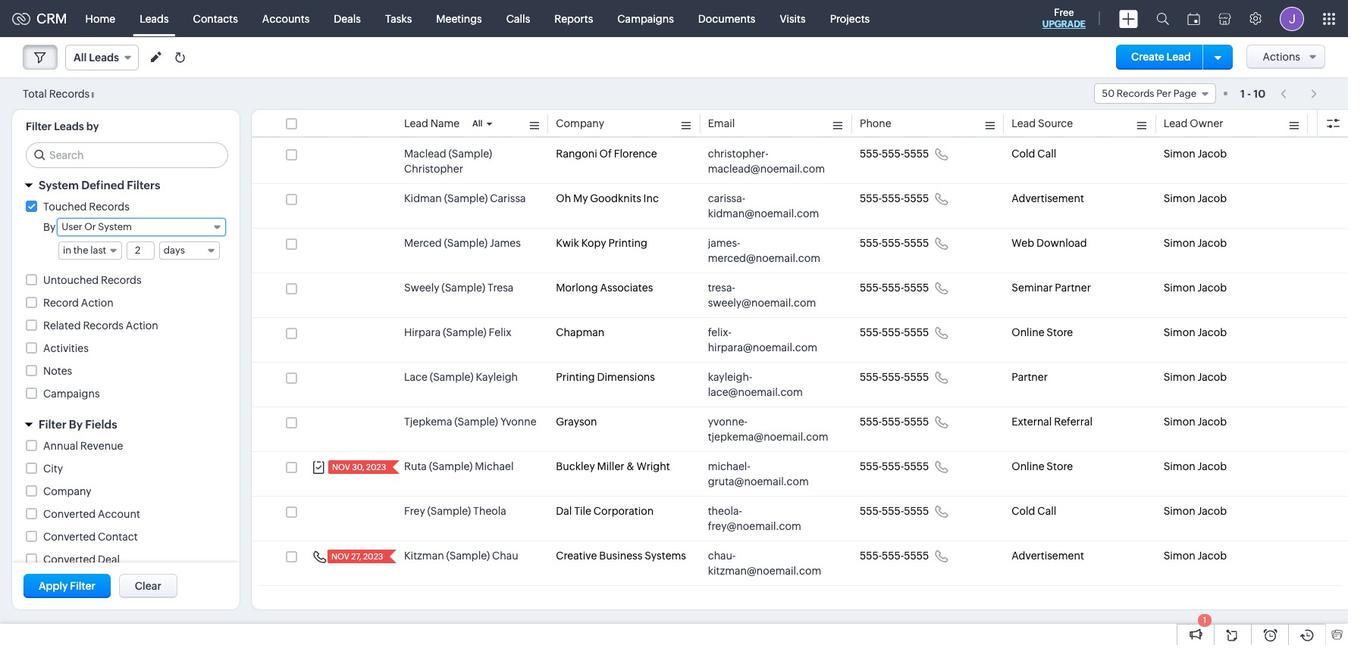 Task type: vqa. For each thing, say whether or not it's contained in the screenshot.
the top User & System field
no



Task type: locate. For each thing, give the bounding box(es) containing it.
actions
[[1263, 51, 1300, 63]]

9 simon jacob from the top
[[1164, 506, 1227, 518]]

0 vertical spatial cold
[[1012, 148, 1035, 160]]

1 horizontal spatial 1
[[1240, 88, 1245, 100]]

2023 for kitzman (sample) chau
[[363, 553, 383, 562]]

filter inside dropdown button
[[39, 419, 66, 431]]

0 horizontal spatial by
[[43, 221, 56, 234]]

(sample) right frey
[[427, 506, 471, 518]]

0 vertical spatial printing
[[608, 237, 647, 249]]

days
[[164, 245, 185, 256]]

frey
[[404, 506, 425, 518]]

10 5555 from the top
[[904, 550, 929, 563]]

2 simon jacob from the top
[[1164, 193, 1227, 205]]

0 vertical spatial cold call
[[1012, 148, 1056, 160]]

0 vertical spatial filter
[[26, 121, 52, 133]]

records right 50
[[1117, 88, 1154, 99]]

1 vertical spatial by
[[69, 419, 83, 431]]

0 vertical spatial converted
[[43, 509, 96, 521]]

(sample) left james
[[444, 237, 488, 249]]

(sample) right lace
[[430, 372, 474, 384]]

search image
[[1156, 12, 1169, 25]]

0 vertical spatial online
[[1012, 327, 1044, 339]]

7 555-555-5555 from the top
[[860, 416, 929, 428]]

filter up annual in the bottom of the page
[[39, 419, 66, 431]]

leads for filter leads by
[[54, 121, 84, 133]]

yvonne
[[500, 416, 537, 428]]

projects
[[830, 13, 870, 25]]

lead for lead source
[[1012, 118, 1036, 130]]

hirpara
[[404, 327, 441, 339]]

last
[[90, 245, 106, 256]]

nov left 30,
[[332, 463, 350, 472]]

jacob for felix- hirpara@noemail.com
[[1198, 327, 1227, 339]]

tasks
[[385, 13, 412, 25]]

1 horizontal spatial partner
[[1055, 282, 1091, 294]]

1 vertical spatial store
[[1047, 461, 1073, 473]]

jacob for carissa- kidman@noemail.com
[[1198, 193, 1227, 205]]

1 converted from the top
[[43, 509, 96, 521]]

9 jacob from the top
[[1198, 506, 1227, 518]]

converted up converted deal
[[43, 531, 96, 544]]

6 simon from the top
[[1164, 372, 1195, 384]]

User Or System field
[[57, 218, 226, 237]]

7 5555 from the top
[[904, 416, 929, 428]]

3 jacob from the top
[[1198, 237, 1227, 249]]

0 vertical spatial advertisement
[[1012, 193, 1084, 205]]

home link
[[73, 0, 127, 37]]

None text field
[[127, 243, 154, 259]]

1 call from the top
[[1037, 148, 1056, 160]]

4 555-555-5555 from the top
[[860, 282, 929, 294]]

2 horizontal spatial leads
[[140, 13, 169, 25]]

creative business systems
[[556, 550, 686, 563]]

simon for tresa- sweely@noemail.com
[[1164, 282, 1195, 294]]

simon for james- merced@noemail.com
[[1164, 237, 1195, 249]]

2 simon from the top
[[1164, 193, 1195, 205]]

create menu image
[[1119, 9, 1138, 28]]

1 horizontal spatial company
[[556, 118, 604, 130]]

source
[[1038, 118, 1073, 130]]

converted up converted contact
[[43, 509, 96, 521]]

web download
[[1012, 237, 1087, 249]]

8 5555 from the top
[[904, 461, 929, 473]]

row group
[[252, 140, 1348, 587]]

1 horizontal spatial campaigns
[[617, 13, 674, 25]]

1 simon from the top
[[1164, 148, 1195, 160]]

2023
[[366, 463, 386, 472], [363, 553, 383, 562]]

1 vertical spatial filter
[[39, 419, 66, 431]]

6 jacob from the top
[[1198, 372, 1227, 384]]

1 horizontal spatial action
[[126, 320, 158, 332]]

sweely@noemail.com
[[708, 297, 816, 309]]

lead for lead name
[[404, 118, 428, 130]]

3 converted from the top
[[43, 554, 96, 566]]

3 555-555-5555 from the top
[[860, 237, 929, 249]]

1 vertical spatial call
[[1037, 506, 1056, 518]]

call for christopher- maclead@noemail.com
[[1037, 148, 1056, 160]]

8 jacob from the top
[[1198, 461, 1227, 473]]

campaigns down notes
[[43, 388, 100, 400]]

(sample) inside maclead (sample) christopher
[[448, 148, 492, 160]]

lead right the create
[[1166, 51, 1191, 63]]

1 - 10
[[1240, 88, 1265, 100]]

filter for filter leads by
[[26, 121, 52, 133]]

0 vertical spatial system
[[39, 179, 79, 192]]

(sample)
[[448, 148, 492, 160], [444, 193, 488, 205], [444, 237, 488, 249], [442, 282, 485, 294], [443, 327, 487, 339], [430, 372, 474, 384], [454, 416, 498, 428], [429, 461, 473, 473], [427, 506, 471, 518], [446, 550, 490, 563]]

online down external
[[1012, 461, 1044, 473]]

online store for felix- hirpara@noemail.com
[[1012, 327, 1073, 339]]

lace (sample) kayleigh
[[404, 372, 518, 384]]

days field
[[159, 242, 220, 260]]

555-555-5555 for felix- hirpara@noemail.com
[[860, 327, 929, 339]]

1 horizontal spatial system
[[98, 221, 132, 233]]

lead for lead owner
[[1164, 118, 1188, 130]]

system inside field
[[98, 221, 132, 233]]

printing right kopy
[[608, 237, 647, 249]]

filter by fields
[[39, 419, 117, 431]]

50 records per page
[[1102, 88, 1196, 99]]

calls
[[506, 13, 530, 25]]

1 cold call from the top
[[1012, 148, 1056, 160]]

kayleigh-
[[708, 372, 752, 384]]

1 5555 from the top
[[904, 148, 929, 160]]

2 vertical spatial filter
[[70, 581, 95, 593]]

in
[[63, 245, 71, 256]]

2 converted from the top
[[43, 531, 96, 544]]

system right or
[[98, 221, 132, 233]]

9 simon from the top
[[1164, 506, 1195, 518]]

chau- kitzman@noemail.com link
[[708, 549, 829, 579]]

records inside 50 records per page field
[[1117, 88, 1154, 99]]

0 horizontal spatial company
[[43, 486, 91, 498]]

0 vertical spatial company
[[556, 118, 604, 130]]

action up related records action
[[81, 297, 114, 309]]

rangoni
[[556, 148, 597, 160]]

external referral
[[1012, 416, 1093, 428]]

christopher-
[[708, 148, 768, 160]]

tjepkema@noemail.com
[[708, 431, 828, 444]]

10 555-555-5555 from the top
[[860, 550, 929, 563]]

0 horizontal spatial printing
[[556, 372, 595, 384]]

filter down converted deal
[[70, 581, 95, 593]]

7 simon jacob from the top
[[1164, 416, 1227, 428]]

4 5555 from the top
[[904, 282, 929, 294]]

6 555-555-5555 from the top
[[860, 372, 929, 384]]

defined
[[81, 179, 124, 192]]

4 simon jacob from the top
[[1164, 282, 1227, 294]]

10 simon from the top
[[1164, 550, 1195, 563]]

(sample) down maclead (sample) christopher link
[[444, 193, 488, 205]]

(sample) left chau
[[446, 550, 490, 563]]

action down 'untouched records'
[[126, 320, 158, 332]]

1 online store from the top
[[1012, 327, 1073, 339]]

6 5555 from the top
[[904, 372, 929, 384]]

all for all
[[472, 119, 483, 128]]

0 vertical spatial store
[[1047, 327, 1073, 339]]

2023 right 27,
[[363, 553, 383, 562]]

0 vertical spatial online store
[[1012, 327, 1073, 339]]

converted
[[43, 509, 96, 521], [43, 531, 96, 544], [43, 554, 96, 566]]

records down defined
[[89, 201, 130, 213]]

(sample) left yvonne
[[454, 416, 498, 428]]

1 vertical spatial company
[[43, 486, 91, 498]]

2023 right 30,
[[366, 463, 386, 472]]

5 simon jacob from the top
[[1164, 327, 1227, 339]]

(sample) for james
[[444, 237, 488, 249]]

navigation
[[1273, 83, 1325, 105]]

5 simon from the top
[[1164, 327, 1195, 339]]

system defined filters
[[39, 179, 160, 192]]

0 horizontal spatial leads
[[54, 121, 84, 133]]

owner
[[1190, 118, 1223, 130]]

5 jacob from the top
[[1198, 327, 1227, 339]]

0 horizontal spatial 1
[[1203, 616, 1206, 625]]

logo image
[[12, 13, 30, 25]]

5 555-555-5555 from the top
[[860, 327, 929, 339]]

leads inside all leads field
[[89, 52, 119, 64]]

(sample) inside 'link'
[[443, 327, 487, 339]]

1 cold from the top
[[1012, 148, 1035, 160]]

(sample) left felix
[[443, 327, 487, 339]]

printing up grayson
[[556, 372, 595, 384]]

felix-
[[708, 327, 731, 339]]

name
[[430, 118, 460, 130]]

gruta@noemail.com
[[708, 476, 809, 488]]

hirpara (sample) felix link
[[404, 325, 511, 340]]

jacob
[[1198, 148, 1227, 160], [1198, 193, 1227, 205], [1198, 237, 1227, 249], [1198, 282, 1227, 294], [1198, 327, 1227, 339], [1198, 372, 1227, 384], [1198, 416, 1227, 428], [1198, 461, 1227, 473], [1198, 506, 1227, 518], [1198, 550, 1227, 563]]

3 simon jacob from the top
[[1164, 237, 1227, 249]]

advertisement
[[1012, 193, 1084, 205], [1012, 550, 1084, 563]]

kayleigh- lace@noemail.com link
[[708, 370, 829, 400]]

simon jacob for carissa- kidman@noemail.com
[[1164, 193, 1227, 205]]

1 horizontal spatial by
[[69, 419, 83, 431]]

10
[[1253, 88, 1265, 100]]

loading image
[[92, 92, 99, 97]]

1 vertical spatial partner
[[1012, 372, 1048, 384]]

user or system
[[62, 221, 132, 233]]

online for felix- hirpara@noemail.com
[[1012, 327, 1044, 339]]

4 jacob from the top
[[1198, 282, 1227, 294]]

by up annual revenue
[[69, 419, 83, 431]]

555-555-5555 for yvonne- tjepkema@noemail.com
[[860, 416, 929, 428]]

1 simon jacob from the top
[[1164, 148, 1227, 160]]

1 vertical spatial 2023
[[363, 553, 383, 562]]

partner right seminar
[[1055, 282, 1091, 294]]

advertisement for carissa- kidman@noemail.com
[[1012, 193, 1084, 205]]

2 cold from the top
[[1012, 506, 1035, 518]]

search element
[[1147, 0, 1178, 37]]

converted account
[[43, 509, 140, 521]]

1 horizontal spatial leads
[[89, 52, 119, 64]]

1 vertical spatial system
[[98, 221, 132, 233]]

online down seminar
[[1012, 327, 1044, 339]]

campaigns right reports
[[617, 13, 674, 25]]

7 simon from the top
[[1164, 416, 1195, 428]]

accounts
[[262, 13, 310, 25]]

wright
[[636, 461, 670, 473]]

-
[[1247, 88, 1251, 100]]

create lead button
[[1116, 45, 1206, 70]]

2023 inside "link"
[[366, 463, 386, 472]]

merced (sample) james
[[404, 237, 521, 249]]

jacob for michael- gruta@noemail.com
[[1198, 461, 1227, 473]]

buckley
[[556, 461, 595, 473]]

hirpara@noemail.com
[[708, 342, 817, 354]]

0 vertical spatial nov
[[332, 463, 350, 472]]

0 horizontal spatial partner
[[1012, 372, 1048, 384]]

nov left 27,
[[331, 553, 349, 562]]

jacob for chau- kitzman@noemail.com
[[1198, 550, 1227, 563]]

1 jacob from the top
[[1198, 148, 1227, 160]]

2 advertisement from the top
[[1012, 550, 1084, 563]]

in the last field
[[58, 242, 122, 260]]

2 jacob from the top
[[1198, 193, 1227, 205]]

frey (sample) theola link
[[404, 504, 506, 519]]

2 5555 from the top
[[904, 193, 929, 205]]

store down external referral
[[1047, 461, 1073, 473]]

2023 for ruta (sample) michael
[[366, 463, 386, 472]]

ruta
[[404, 461, 427, 473]]

simon jacob for kayleigh- lace@noemail.com
[[1164, 372, 1227, 384]]

nov inside nov 27, 2023 link
[[331, 553, 349, 562]]

2 cold call from the top
[[1012, 506, 1056, 518]]

company up rangoni
[[556, 118, 604, 130]]

1 vertical spatial all
[[472, 119, 483, 128]]

leads left by
[[54, 121, 84, 133]]

10 jacob from the top
[[1198, 550, 1227, 563]]

dal
[[556, 506, 572, 518]]

account
[[98, 509, 140, 521]]

0 vertical spatial all
[[74, 52, 87, 64]]

cold call for theola- frey@noemail.com
[[1012, 506, 1056, 518]]

converted up apply filter
[[43, 554, 96, 566]]

2 online from the top
[[1012, 461, 1044, 473]]

leads up loading icon
[[89, 52, 119, 64]]

free
[[1054, 7, 1074, 18]]

50 Records Per Page field
[[1094, 83, 1216, 104]]

0 horizontal spatial system
[[39, 179, 79, 192]]

or
[[84, 221, 96, 233]]

partner
[[1055, 282, 1091, 294], [1012, 372, 1048, 384]]

6 simon jacob from the top
[[1164, 372, 1227, 384]]

2 vertical spatial leads
[[54, 121, 84, 133]]

0 vertical spatial 1
[[1240, 88, 1245, 100]]

1 store from the top
[[1047, 327, 1073, 339]]

jacob for yvonne- tjepkema@noemail.com
[[1198, 416, 1227, 428]]

profile image
[[1280, 6, 1304, 31]]

(sample) down name
[[448, 148, 492, 160]]

online store down external referral
[[1012, 461, 1073, 473]]

5555 for tresa- sweely@noemail.com
[[904, 282, 929, 294]]

2 store from the top
[[1047, 461, 1073, 473]]

chau
[[492, 550, 518, 563]]

simon for chau- kitzman@noemail.com
[[1164, 550, 1195, 563]]

records left loading icon
[[49, 88, 90, 100]]

(sample) for theola
[[427, 506, 471, 518]]

lead source
[[1012, 118, 1073, 130]]

filter down total
[[26, 121, 52, 133]]

all up total records
[[74, 52, 87, 64]]

8 simon from the top
[[1164, 461, 1195, 473]]

converted for converted account
[[43, 509, 96, 521]]

filter
[[26, 121, 52, 133], [39, 419, 66, 431], [70, 581, 95, 593]]

inc
[[643, 193, 659, 205]]

3 simon from the top
[[1164, 237, 1195, 249]]

kwik kopy printing
[[556, 237, 647, 249]]

0 vertical spatial call
[[1037, 148, 1056, 160]]

kwik
[[556, 237, 579, 249]]

1 555-555-5555 from the top
[[860, 148, 929, 160]]

Search text field
[[27, 143, 227, 168]]

leads right home link on the top left of page
[[140, 13, 169, 25]]

records down record action
[[83, 320, 124, 332]]

5 5555 from the top
[[904, 327, 929, 339]]

1 vertical spatial advertisement
[[1012, 550, 1084, 563]]

2 online store from the top
[[1012, 461, 1073, 473]]

0 vertical spatial leads
[[140, 13, 169, 25]]

0 vertical spatial action
[[81, 297, 114, 309]]

simon jacob
[[1164, 148, 1227, 160], [1164, 193, 1227, 205], [1164, 237, 1227, 249], [1164, 282, 1227, 294], [1164, 327, 1227, 339], [1164, 372, 1227, 384], [1164, 416, 1227, 428], [1164, 461, 1227, 473], [1164, 506, 1227, 518], [1164, 550, 1227, 563]]

deal
[[98, 554, 120, 566]]

0 vertical spatial 2023
[[366, 463, 386, 472]]

simon jacob for felix- hirpara@noemail.com
[[1164, 327, 1227, 339]]

tile
[[574, 506, 591, 518]]

2 vertical spatial converted
[[43, 554, 96, 566]]

filter for filter by fields
[[39, 419, 66, 431]]

5555 for kayleigh- lace@noemail.com
[[904, 372, 929, 384]]

cold for theola- frey@noemail.com
[[1012, 506, 1035, 518]]

deals link
[[322, 0, 373, 37]]

50
[[1102, 88, 1115, 99]]

all inside field
[[74, 52, 87, 64]]

tjepkema (sample) yvonne link
[[404, 415, 537, 430]]

10 simon jacob from the top
[[1164, 550, 1227, 563]]

simon for christopher- maclead@noemail.com
[[1164, 148, 1195, 160]]

all right name
[[472, 119, 483, 128]]

1 vertical spatial cold
[[1012, 506, 1035, 518]]

8 simon jacob from the top
[[1164, 461, 1227, 473]]

0 horizontal spatial campaigns
[[43, 388, 100, 400]]

1 vertical spatial converted
[[43, 531, 96, 544]]

1 vertical spatial online store
[[1012, 461, 1073, 473]]

store down seminar partner
[[1047, 327, 1073, 339]]

(sample) left tresa
[[442, 282, 485, 294]]

kidman@noemail.com
[[708, 208, 819, 220]]

simon jacob for james- merced@noemail.com
[[1164, 237, 1227, 249]]

1 vertical spatial online
[[1012, 461, 1044, 473]]

1 vertical spatial nov
[[331, 553, 349, 562]]

4 simon from the top
[[1164, 282, 1195, 294]]

simon for kayleigh- lace@noemail.com
[[1164, 372, 1195, 384]]

lead left owner
[[1164, 118, 1188, 130]]

555-555-5555 for christopher- maclead@noemail.com
[[860, 148, 929, 160]]

9 555-555-5555 from the top
[[860, 506, 929, 518]]

online store down seminar partner
[[1012, 327, 1073, 339]]

system up the touched
[[39, 179, 79, 192]]

kidman (sample) carissa
[[404, 193, 526, 205]]

7 jacob from the top
[[1198, 416, 1227, 428]]

create menu element
[[1110, 0, 1147, 37]]

web
[[1012, 237, 1034, 249]]

1 vertical spatial 1
[[1203, 616, 1206, 625]]

documents link
[[686, 0, 768, 37]]

1 vertical spatial leads
[[89, 52, 119, 64]]

seminar
[[1012, 282, 1053, 294]]

simon jacob for theola- frey@noemail.com
[[1164, 506, 1227, 518]]

0 vertical spatial partner
[[1055, 282, 1091, 294]]

nov
[[332, 463, 350, 472], [331, 553, 349, 562]]

(sample) for michael
[[429, 461, 473, 473]]

theola-
[[708, 506, 742, 518]]

city
[[43, 463, 63, 475]]

free upgrade
[[1042, 7, 1086, 30]]

(sample) right ruta
[[429, 461, 473, 473]]

store for felix- hirpara@noemail.com
[[1047, 327, 1073, 339]]

3 5555 from the top
[[904, 237, 929, 249]]

(sample) for kayleigh
[[430, 372, 474, 384]]

0 horizontal spatial all
[[74, 52, 87, 64]]

2 call from the top
[[1037, 506, 1056, 518]]

nov inside nov 30, 2023 "link"
[[332, 463, 350, 472]]

lead owner
[[1164, 118, 1223, 130]]

buckley miller & wright
[[556, 461, 670, 473]]

company down city
[[43, 486, 91, 498]]

1 horizontal spatial all
[[472, 119, 483, 128]]

1 vertical spatial cold call
[[1012, 506, 1056, 518]]

nov 30, 2023
[[332, 463, 386, 472]]

records for total
[[49, 88, 90, 100]]

records down last
[[101, 274, 141, 287]]

lead left source
[[1012, 118, 1036, 130]]

partner up external
[[1012, 372, 1048, 384]]

merced@noemail.com
[[708, 252, 820, 265]]

&
[[626, 461, 634, 473]]

(sample) for yvonne
[[454, 416, 498, 428]]

carissa
[[490, 193, 526, 205]]

oh
[[556, 193, 571, 205]]

by left user
[[43, 221, 56, 234]]

lead left name
[[404, 118, 428, 130]]

total records
[[23, 88, 90, 100]]

9 5555 from the top
[[904, 506, 929, 518]]

8 555-555-5555 from the top
[[860, 461, 929, 473]]

call for theola- frey@noemail.com
[[1037, 506, 1056, 518]]

1 online from the top
[[1012, 327, 1044, 339]]

1 advertisement from the top
[[1012, 193, 1084, 205]]

2 555-555-5555 from the top
[[860, 193, 929, 205]]



Task type: describe. For each thing, give the bounding box(es) containing it.
All Leads field
[[65, 45, 139, 71]]

(sample) for christopher
[[448, 148, 492, 160]]

by
[[86, 121, 99, 133]]

leads link
[[127, 0, 181, 37]]

records for 50
[[1117, 88, 1154, 99]]

jacob for christopher- maclead@noemail.com
[[1198, 148, 1227, 160]]

lead inside create lead button
[[1166, 51, 1191, 63]]

system defined filters button
[[12, 172, 240, 199]]

associates
[[600, 282, 653, 294]]

nov for ruta
[[332, 463, 350, 472]]

apply filter
[[39, 581, 95, 593]]

1 horizontal spatial printing
[[608, 237, 647, 249]]

james-
[[708, 237, 740, 249]]

5555 for michael- gruta@noemail.com
[[904, 461, 929, 473]]

5555 for yvonne- tjepkema@noemail.com
[[904, 416, 929, 428]]

chau- kitzman@noemail.com
[[708, 550, 821, 578]]

michael
[[475, 461, 514, 473]]

tjepkema (sample) yvonne
[[404, 416, 537, 428]]

1 vertical spatial campaigns
[[43, 388, 100, 400]]

dal tile corporation
[[556, 506, 654, 518]]

5555 for felix- hirpara@noemail.com
[[904, 327, 929, 339]]

by inside dropdown button
[[69, 419, 83, 431]]

profile element
[[1271, 0, 1313, 37]]

james- merced@noemail.com link
[[708, 236, 829, 266]]

sweely
[[404, 282, 439, 294]]

leads for all leads
[[89, 52, 119, 64]]

morlong associates
[[556, 282, 653, 294]]

1 vertical spatial printing
[[556, 372, 595, 384]]

simon for carissa- kidman@noemail.com
[[1164, 193, 1195, 205]]

555-555-5555 for theola- frey@noemail.com
[[860, 506, 929, 518]]

theola- frey@noemail.com link
[[708, 504, 829, 535]]

christopher- maclead@noemail.com link
[[708, 146, 829, 177]]

contacts link
[[181, 0, 250, 37]]

campaigns link
[[605, 0, 686, 37]]

record action
[[43, 297, 114, 309]]

leads inside leads link
[[140, 13, 169, 25]]

goodknits
[[590, 193, 641, 205]]

555-555-5555 for carissa- kidman@noemail.com
[[860, 193, 929, 205]]

simon jacob for tresa- sweely@noemail.com
[[1164, 282, 1227, 294]]

crm link
[[12, 11, 67, 27]]

5555 for chau- kitzman@noemail.com
[[904, 550, 929, 563]]

jacob for james- merced@noemail.com
[[1198, 237, 1227, 249]]

cold call for christopher- maclead@noemail.com
[[1012, 148, 1056, 160]]

carissa-
[[708, 193, 745, 205]]

home
[[85, 13, 115, 25]]

yvonne-
[[708, 416, 747, 428]]

annual revenue
[[43, 440, 123, 453]]

filters
[[127, 179, 160, 192]]

activities
[[43, 343, 89, 355]]

jacob for theola- frey@noemail.com
[[1198, 506, 1227, 518]]

kidman
[[404, 193, 442, 205]]

jacob for kayleigh- lace@noemail.com
[[1198, 372, 1227, 384]]

notes
[[43, 365, 72, 378]]

upgrade
[[1042, 19, 1086, 30]]

555-555-5555 for james- merced@noemail.com
[[860, 237, 929, 249]]

simon jacob for christopher- maclead@noemail.com
[[1164, 148, 1227, 160]]

jacob for tresa- sweely@noemail.com
[[1198, 282, 1227, 294]]

cold for christopher- maclead@noemail.com
[[1012, 148, 1035, 160]]

lead name
[[404, 118, 460, 130]]

simon for michael- gruta@noemail.com
[[1164, 461, 1195, 473]]

grayson
[[556, 416, 597, 428]]

simon for theola- frey@noemail.com
[[1164, 506, 1195, 518]]

creative
[[556, 550, 597, 563]]

1 for 1
[[1203, 616, 1206, 625]]

carissa- kidman@noemail.com
[[708, 193, 819, 220]]

5555 for carissa- kidman@noemail.com
[[904, 193, 929, 205]]

records for touched
[[89, 201, 130, 213]]

yvonne- tjepkema@noemail.com
[[708, 416, 828, 444]]

calendar image
[[1187, 13, 1200, 25]]

converted deal
[[43, 554, 120, 566]]

untouched records
[[43, 274, 141, 287]]

online store for michael- gruta@noemail.com
[[1012, 461, 1073, 473]]

converted for converted deal
[[43, 554, 96, 566]]

kitzman (sample) chau
[[404, 550, 518, 563]]

converted for converted contact
[[43, 531, 96, 544]]

oh my goodknits inc
[[556, 193, 659, 205]]

christopher
[[404, 163, 463, 175]]

merced (sample) james link
[[404, 236, 521, 251]]

online for michael- gruta@noemail.com
[[1012, 461, 1044, 473]]

1 vertical spatial action
[[126, 320, 158, 332]]

chau-
[[708, 550, 736, 563]]

5555 for christopher- maclead@noemail.com
[[904, 148, 929, 160]]

advertisement for chau- kitzman@noemail.com
[[1012, 550, 1084, 563]]

calls link
[[494, 0, 542, 37]]

0 horizontal spatial action
[[81, 297, 114, 309]]

related records action
[[43, 320, 158, 332]]

kitzman@noemail.com
[[708, 566, 821, 578]]

apply filter button
[[24, 575, 111, 599]]

(sample) for tresa
[[442, 282, 485, 294]]

records for related
[[83, 320, 124, 332]]

yvonne- tjepkema@noemail.com link
[[708, 415, 829, 445]]

(sample) for chau
[[446, 550, 490, 563]]

simon jacob for chau- kitzman@noemail.com
[[1164, 550, 1227, 563]]

maclead (sample) christopher link
[[404, 146, 541, 177]]

fields
[[85, 419, 117, 431]]

tjepkema
[[404, 416, 452, 428]]

touched records
[[43, 201, 130, 213]]

(sample) for carissa
[[444, 193, 488, 205]]

system inside dropdown button
[[39, 179, 79, 192]]

555-555-5555 for chau- kitzman@noemail.com
[[860, 550, 929, 563]]

row group containing maclead (sample) christopher
[[252, 140, 1348, 587]]

555-555-5555 for michael- gruta@noemail.com
[[860, 461, 929, 473]]

lace (sample) kayleigh link
[[404, 370, 518, 385]]

555-555-5555 for kayleigh- lace@noemail.com
[[860, 372, 929, 384]]

reports
[[554, 13, 593, 25]]

revenue
[[80, 440, 123, 453]]

maclead
[[404, 148, 446, 160]]

reports link
[[542, 0, 605, 37]]

records for untouched
[[101, 274, 141, 287]]

tresa
[[487, 282, 514, 294]]

filter by fields button
[[12, 412, 240, 438]]

dimensions
[[597, 372, 655, 384]]

simon jacob for yvonne- tjepkema@noemail.com
[[1164, 416, 1227, 428]]

michael-
[[708, 461, 750, 473]]

simon for felix- hirpara@noemail.com
[[1164, 327, 1195, 339]]

kayleigh- lace@noemail.com
[[708, 372, 803, 399]]

0 vertical spatial by
[[43, 221, 56, 234]]

crm
[[36, 11, 67, 27]]

deals
[[334, 13, 361, 25]]

simon for yvonne- tjepkema@noemail.com
[[1164, 416, 1195, 428]]

0 vertical spatial campaigns
[[617, 13, 674, 25]]

all for all leads
[[74, 52, 87, 64]]

felix
[[489, 327, 511, 339]]

michael- gruta@noemail.com
[[708, 461, 809, 488]]

store for michael- gruta@noemail.com
[[1047, 461, 1073, 473]]

1 for 1 - 10
[[1240, 88, 1245, 100]]

5555 for james- merced@noemail.com
[[904, 237, 929, 249]]

all leads
[[74, 52, 119, 64]]

corporation
[[593, 506, 654, 518]]

theola- frey@noemail.com
[[708, 506, 801, 533]]

555-555-5555 for tresa- sweely@noemail.com
[[860, 282, 929, 294]]

lace@noemail.com
[[708, 387, 803, 399]]

simon jacob for michael- gruta@noemail.com
[[1164, 461, 1227, 473]]

systems
[[645, 550, 686, 563]]

(sample) for felix
[[443, 327, 487, 339]]

in the last
[[63, 245, 106, 256]]

sweely (sample) tresa
[[404, 282, 514, 294]]

james
[[490, 237, 521, 249]]

nov for kitzman
[[331, 553, 349, 562]]

kayleigh
[[476, 372, 518, 384]]

projects link
[[818, 0, 882, 37]]

my
[[573, 193, 588, 205]]

james- merced@noemail.com
[[708, 237, 820, 265]]

ruta (sample) michael
[[404, 461, 514, 473]]

seminar partner
[[1012, 282, 1091, 294]]

5555 for theola- frey@noemail.com
[[904, 506, 929, 518]]

filter inside button
[[70, 581, 95, 593]]

hirpara (sample) felix
[[404, 327, 511, 339]]

frey@noemail.com
[[708, 521, 801, 533]]

phone
[[860, 118, 891, 130]]



